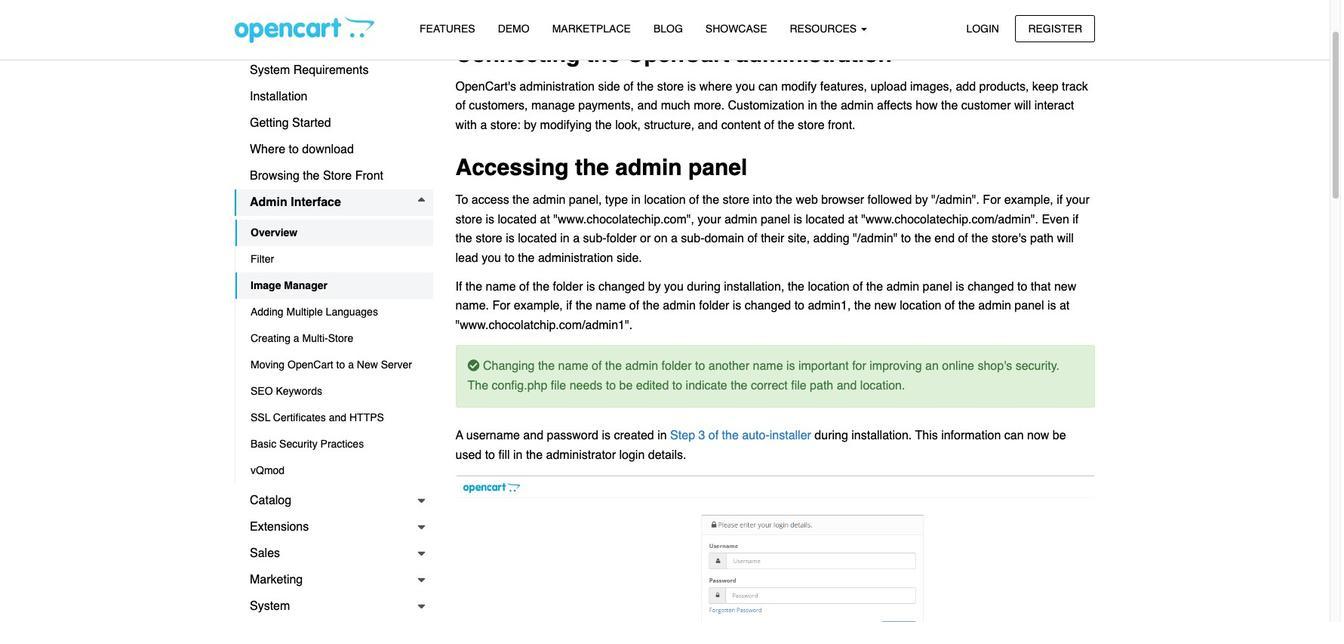 Task type: describe. For each thing, give the bounding box(es) containing it.
and up look,
[[638, 99, 658, 113]]

at inside the "if the name of the folder is changed by you during installation, the location of the admin panel is changed to that new name. for example, if the name of the admin folder is changed to admin1, the new location of the admin panel is at "www.chocolatchip.com/admin1"."
[[1060, 299, 1070, 313]]

indicate
[[686, 379, 728, 392]]

and left password
[[523, 429, 544, 443]]

marketplace
[[552, 23, 631, 35]]

1 horizontal spatial location
[[808, 280, 850, 294]]

you inside to access the admin panel, type in location of the store into the web browser followed by "/admin". for example, if your store is located at "www.chocolatechip.com", your admin panel is located at "www.chocolatechip.com/admin". even if the store is located in a sub-folder or on a sub-domain of their site, adding "/admin" to the end of the store's path will lead you to the administration side.
[[482, 251, 501, 265]]

of up with
[[456, 99, 466, 113]]

0 horizontal spatial your
[[698, 213, 721, 226]]

connecting the opencart administration
[[456, 41, 892, 67]]

access
[[472, 193, 509, 207]]

of right end
[[958, 232, 969, 245]]

store up much
[[657, 80, 684, 93]]

by inside the "if the name of the folder is changed by you during installation, the location of the admin panel is changed to that new name. for example, if the name of the admin folder is changed to admin1, the new location of the admin panel is at "www.chocolatchip.com/admin1"."
[[648, 280, 661, 294]]

side
[[598, 80, 620, 93]]

to right lead
[[505, 251, 515, 265]]

blog
[[654, 23, 683, 35]]

multiple
[[286, 306, 323, 318]]

certificates
[[273, 411, 326, 424]]

keywords
[[276, 385, 322, 397]]

config.php
[[492, 379, 548, 392]]

details.
[[648, 448, 687, 462]]

images,
[[911, 80, 953, 93]]

adding
[[251, 306, 284, 318]]

to right "/admin"
[[901, 232, 911, 245]]

filter
[[251, 253, 274, 265]]

located up adding
[[806, 213, 845, 226]]

download
[[302, 143, 354, 156]]

"www.chocolatechip.com/admin".
[[862, 213, 1039, 226]]

features,
[[821, 80, 868, 93]]

upload
[[871, 80, 907, 93]]

image
[[251, 279, 281, 291]]

manage
[[531, 99, 575, 113]]

to left admin1,
[[795, 299, 805, 313]]

overview link
[[236, 220, 433, 246]]

connecting
[[456, 41, 580, 67]]

type
[[605, 193, 628, 207]]

2 file from the left
[[791, 379, 807, 392]]

admin interface login image
[[456, 475, 1096, 622]]

needs
[[570, 379, 603, 392]]

admin left panel,
[[533, 193, 566, 207]]

folder inside changing the name of the admin folder to another name is important for improving an online shop's security. the config.php file needs to be edited to indicate the correct file path and location.
[[662, 359, 692, 373]]

ssl
[[251, 411, 270, 424]]

located down access
[[498, 213, 537, 226]]

resources link
[[779, 16, 879, 42]]

adding multiple languages link
[[236, 299, 433, 325]]

name up correct
[[753, 359, 783, 373]]

0 horizontal spatial changed
[[599, 280, 645, 294]]

of up "online"
[[945, 299, 955, 313]]

0 vertical spatial new
[[1055, 280, 1077, 294]]

getting started
[[250, 116, 331, 130]]

to right edited
[[673, 379, 683, 392]]

panel inside to access the admin panel, type in location of the store into the web browser followed by "/admin". for example, if your store is located at "www.chocolatechip.com", your admin panel is located at "www.chocolatechip.com/admin". even if the store is located in a sub-folder or on a sub-domain of their site, adding "/admin" to the end of the store's path will lead you to the administration side.
[[761, 213, 791, 226]]

accessing the admin panel
[[456, 154, 748, 181]]

admin down on in the left top of the page
[[663, 299, 696, 313]]

filter link
[[236, 246, 433, 273]]

sales
[[250, 547, 280, 560]]

folder down the "installation,"
[[699, 299, 730, 313]]

information
[[942, 429, 1001, 443]]

side.
[[617, 251, 642, 265]]

to access the admin panel, type in location of the store into the web browser followed by "/admin". for example, if your store is located at "www.chocolatechip.com", your admin panel is located at "www.chocolatechip.com/admin". even if the store is located in a sub-folder or on a sub-domain of their site, adding "/admin" to the end of the store's path will lead you to the administration side.
[[456, 193, 1090, 265]]

panel down content
[[689, 154, 748, 181]]

image manager
[[251, 279, 328, 291]]

in down panel,
[[560, 232, 570, 245]]

panel down that
[[1015, 299, 1045, 313]]

resources
[[790, 23, 860, 35]]

manager
[[284, 279, 328, 291]]

improving
[[870, 359, 922, 373]]

front.
[[828, 118, 856, 132]]

admin1,
[[808, 299, 851, 313]]

to
[[456, 193, 468, 207]]

correct
[[751, 379, 788, 392]]

installation link
[[235, 84, 433, 110]]

is inside the opencart's administration side of the store is where you can modify features, upload images, add products, keep track of customers, manage payments, and much more. customization in the admin affects how the customer will interact with a store: by modifying the look, structure, and content of the store front.
[[688, 80, 696, 93]]

how
[[916, 99, 938, 113]]

admin interface link
[[235, 190, 433, 216]]

name up name.
[[486, 280, 516, 294]]

a left 'new'
[[348, 359, 354, 371]]

path inside changing the name of the admin folder to another name is important for improving an online shop's security. the config.php file needs to be edited to indicate the correct file path and location.
[[810, 379, 834, 392]]

example, inside to access the admin panel, type in location of the store into the web browser followed by "/admin". for example, if your store is located at "www.chocolatechip.com", your admin panel is located at "www.chocolatechip.com/admin". even if the store is located in a sub-folder or on a sub-domain of their site, adding "/admin" to the end of the store's path will lead you to the administration side.
[[1005, 193, 1054, 207]]

in inside during installation. this information can now be used to fill in the administrator login details.
[[513, 448, 523, 462]]

location inside to access the admin panel, type in location of the store into the web browser followed by "/admin". for example, if your store is located at "www.chocolatechip.com", your admin panel is located at "www.chocolatechip.com/admin". even if the store is located in a sub-folder or on a sub-domain of their site, adding "/admin" to the end of the store's path will lead you to the administration side.
[[644, 193, 686, 207]]

marketplace link
[[541, 16, 642, 42]]

a
[[456, 429, 463, 443]]

can inside during installation. this information can now be used to fill in the administrator login details.
[[1005, 429, 1024, 443]]

administration inside the opencart's administration side of the store is where you can modify features, upload images, add products, keep track of customers, manage payments, and much more. customization in the admin affects how the customer will interact with a store: by modifying the look, structure, and content of the store front.
[[520, 80, 595, 93]]

of right the 3
[[709, 429, 719, 443]]

moving opencart to a new server link
[[236, 352, 433, 378]]

a right on in the left top of the page
[[671, 232, 678, 245]]

to right where on the top left of the page
[[289, 143, 299, 156]]

structure,
[[644, 118, 695, 132]]

browsing the store front link
[[235, 163, 433, 190]]

or
[[640, 232, 651, 245]]

accessing
[[456, 154, 569, 181]]

check circle image
[[468, 359, 480, 372]]

register
[[1029, 22, 1083, 34]]

of right 'side'
[[624, 80, 634, 93]]

site,
[[788, 232, 810, 245]]

admin inside the opencart's administration side of the store is where you can modify features, upload images, add products, keep track of customers, manage payments, and much more. customization in the admin affects how the customer will interact with a store: by modifying the look, structure, and content of the store front.
[[841, 99, 874, 113]]

getting
[[250, 116, 289, 130]]

installer
[[770, 429, 812, 443]]

for inside the "if the name of the folder is changed by you during installation, the location of the admin panel is changed to that new name. for example, if the name of the admin folder is changed to admin1, the new location of the admin panel is at "www.chocolatchip.com/admin1"."
[[493, 299, 511, 313]]

if
[[456, 280, 462, 294]]

created
[[614, 429, 654, 443]]

into
[[753, 193, 773, 207]]

of down "/admin"
[[853, 280, 863, 294]]

adding
[[814, 232, 850, 245]]

0 vertical spatial your
[[1067, 193, 1090, 207]]

and down seo keywords link
[[329, 411, 347, 424]]

in inside the opencart's administration side of the store is where you can modify features, upload images, add products, keep track of customers, manage payments, and much more. customization in the admin affects how the customer will interact with a store: by modifying the look, structure, and content of the store front.
[[808, 99, 818, 113]]

of up "www.chocolatchip.com/admin1". on the left of page
[[519, 280, 530, 294]]

installation
[[250, 90, 308, 103]]

for inside to access the admin panel, type in location of the store into the web browser followed by "/admin". for example, if your store is located at "www.chocolatechip.com", your admin panel is located at "www.chocolatechip.com/admin". even if the store is located in a sub-folder or on a sub-domain of their site, adding "/admin" to the end of the store's path will lead you to the administration side.
[[983, 193, 1001, 207]]

security
[[279, 438, 318, 450]]

store down to
[[456, 213, 483, 226]]

in up details.
[[658, 429, 667, 443]]

admin inside changing the name of the admin folder to another name is important for improving an online shop's security. the config.php file needs to be edited to indicate the correct file path and location.
[[626, 359, 658, 373]]

0 vertical spatial store
[[323, 169, 352, 183]]

1 file from the left
[[551, 379, 566, 392]]

to inside during installation. this information can now be used to fill in the administrator login details.
[[485, 448, 495, 462]]

by inside the opencart's administration side of the store is where you can modify features, upload images, add products, keep track of customers, manage payments, and much more. customization in the admin affects how the customer will interact with a store: by modifying the look, structure, and content of the store front.
[[524, 118, 537, 132]]

login
[[967, 22, 1000, 34]]

home link
[[235, 31, 433, 57]]

followed
[[868, 193, 912, 207]]

a down panel,
[[573, 232, 580, 245]]

blog link
[[642, 16, 694, 42]]

ssl certificates and https link
[[236, 405, 433, 431]]

be inside during installation. this information can now be used to fill in the administrator login details.
[[1053, 429, 1066, 443]]

online
[[942, 359, 975, 373]]

web
[[796, 193, 818, 207]]

and down more.
[[698, 118, 718, 132]]

2 vertical spatial location
[[900, 299, 942, 313]]

of down customization
[[765, 118, 775, 132]]

in right type
[[632, 193, 641, 207]]

you inside the "if the name of the folder is changed by you during installation, the location of the admin panel is changed to that new name. for example, if the name of the admin folder is changed to admin1, the new location of the admin panel is at "www.chocolatchip.com/admin1"."
[[664, 280, 684, 294]]

by inside to access the admin panel, type in location of the store into the web browser followed by "/admin". for example, if your store is located at "www.chocolatechip.com", your admin panel is located at "www.chocolatechip.com/admin". even if the store is located in a sub-folder or on a sub-domain of their site, adding "/admin" to the end of the store's path will lead you to the administration side.
[[916, 193, 928, 207]]

seo
[[251, 385, 273, 397]]

sales link
[[235, 541, 433, 567]]

0 horizontal spatial at
[[540, 213, 550, 226]]

and inside changing the name of the admin folder to another name is important for improving an online shop's security. the config.php file needs to be edited to indicate the correct file path and location.
[[837, 379, 857, 392]]

example, inside the "if the name of the folder is changed by you during installation, the location of the admin panel is changed to that new name. for example, if the name of the admin folder is changed to admin1, the new location of the admin panel is at "www.chocolatchip.com/admin1"."
[[514, 299, 563, 313]]

admin up shop's
[[979, 299, 1012, 313]]

languages
[[326, 306, 378, 318]]

opencart's administration side of the store is where you can modify features, upload images, add products, keep track of customers, manage payments, and much more. customization in the admin affects how the customer will interact with a store: by modifying the look, structure, and content of the store front.
[[456, 80, 1088, 132]]

of inside changing the name of the admin folder to another name is important for improving an online shop's security. the config.php file needs to be edited to indicate the correct file path and location.
[[592, 359, 602, 373]]



Task type: locate. For each thing, give the bounding box(es) containing it.
more.
[[694, 99, 725, 113]]

basic security practices link
[[236, 431, 433, 458]]

to right 'needs'
[[606, 379, 616, 392]]

store:
[[491, 118, 521, 132]]

basic security practices
[[251, 438, 364, 450]]

by down on in the left top of the page
[[648, 280, 661, 294]]

practices
[[321, 438, 364, 450]]

1 sub- from the left
[[583, 232, 607, 245]]

path inside to access the admin panel, type in location of the store into the web browser followed by "/admin". for example, if your store is located at "www.chocolatechip.com", your admin panel is located at "www.chocolatechip.com/admin". even if the store is located in a sub-folder or on a sub-domain of their site, adding "/admin" to the end of the store's path will lead you to the administration side.
[[1031, 232, 1054, 245]]

2 horizontal spatial you
[[736, 80, 755, 93]]

if up even
[[1057, 193, 1063, 207]]

moving opencart to a new server
[[251, 359, 412, 371]]

1 horizontal spatial for
[[983, 193, 1001, 207]]

will inside the opencart's administration side of the store is where you can modify features, upload images, add products, keep track of customers, manage payments, and much more. customization in the admin affects how the customer will interact with a store: by modifying the look, structure, and content of the store front.
[[1015, 99, 1032, 113]]

you right lead
[[482, 251, 501, 265]]

0 horizontal spatial if
[[566, 299, 572, 313]]

1 horizontal spatial be
[[1053, 429, 1066, 443]]

0 horizontal spatial opencart
[[288, 359, 333, 371]]

at
[[540, 213, 550, 226], [848, 213, 858, 226], [1060, 299, 1070, 313]]

system down the "home"
[[250, 63, 290, 77]]

folder up edited
[[662, 359, 692, 373]]

during inside during installation. this information can now be used to fill in the administrator login details.
[[815, 429, 848, 443]]

login
[[619, 448, 645, 462]]

1 horizontal spatial at
[[848, 213, 858, 226]]

0 horizontal spatial path
[[810, 379, 834, 392]]

location
[[644, 193, 686, 207], [808, 280, 850, 294], [900, 299, 942, 313]]

admin down "/admin"
[[887, 280, 920, 294]]

1 system from the top
[[250, 63, 290, 77]]

can left now
[[1005, 429, 1024, 443]]

file left 'needs'
[[551, 379, 566, 392]]

your up domain
[[698, 213, 721, 226]]

during left the "installation,"
[[687, 280, 721, 294]]

1 horizontal spatial file
[[791, 379, 807, 392]]

installation.
[[852, 429, 912, 443]]

where to download
[[250, 143, 354, 156]]

administrator
[[546, 448, 616, 462]]

catalog
[[250, 494, 292, 507]]

of left their
[[748, 232, 758, 245]]

can inside the opencart's administration side of the store is where you can modify features, upload images, add products, keep track of customers, manage payments, and much more. customization in the admin affects how the customer will interact with a store: by modifying the look, structure, and content of the store front.
[[759, 80, 778, 93]]

to up indicate
[[695, 359, 705, 373]]

1 vertical spatial path
[[810, 379, 834, 392]]

panel down end
[[923, 280, 953, 294]]

2 vertical spatial if
[[566, 299, 572, 313]]

0 vertical spatial path
[[1031, 232, 1054, 245]]

where to download link
[[235, 137, 433, 163]]

to
[[289, 143, 299, 156], [901, 232, 911, 245], [505, 251, 515, 265], [1018, 280, 1028, 294], [795, 299, 805, 313], [336, 359, 345, 371], [695, 359, 705, 373], [606, 379, 616, 392], [673, 379, 683, 392], [485, 448, 495, 462]]

where
[[700, 80, 733, 93]]

be right now
[[1053, 429, 1066, 443]]

now
[[1028, 429, 1050, 443]]

content
[[722, 118, 761, 132]]

2 vertical spatial by
[[648, 280, 661, 294]]

0 vertical spatial example,
[[1005, 193, 1054, 207]]

seo keywords link
[[236, 378, 433, 405]]

folder down "www.chocolatechip.com",
[[607, 232, 637, 245]]

0 vertical spatial for
[[983, 193, 1001, 207]]

1 vertical spatial location
[[808, 280, 850, 294]]

1 horizontal spatial can
[[1005, 429, 1024, 443]]

2 sub- from the left
[[681, 232, 705, 245]]

to left fill in the bottom of the page
[[485, 448, 495, 462]]

browsing
[[250, 169, 300, 183]]

opencart down multi-
[[288, 359, 333, 371]]

0 vertical spatial system
[[250, 63, 290, 77]]

creating a multi-store
[[251, 332, 353, 344]]

https
[[350, 411, 384, 424]]

the inside during installation. this information can now be used to fill in the administrator login details.
[[526, 448, 543, 462]]

administration down resources
[[736, 41, 892, 67]]

0 vertical spatial during
[[687, 280, 721, 294]]

1 vertical spatial for
[[493, 299, 511, 313]]

name
[[486, 280, 516, 294], [596, 299, 626, 313], [558, 359, 589, 373], [753, 359, 783, 373]]

image manager link
[[236, 273, 433, 299]]

changed down the "installation,"
[[745, 299, 791, 313]]

basic
[[251, 438, 277, 450]]

of up 'needs'
[[592, 359, 602, 373]]

marketing link
[[235, 567, 433, 593]]

0 vertical spatial be
[[619, 379, 633, 392]]

1 vertical spatial can
[[1005, 429, 1024, 443]]

demo
[[498, 23, 530, 35]]

you up customization
[[736, 80, 755, 93]]

a left multi-
[[294, 332, 299, 344]]

showcase link
[[694, 16, 779, 42]]

extensions link
[[235, 514, 433, 541]]

will
[[1015, 99, 1032, 113], [1057, 232, 1074, 245]]

name down side.
[[596, 299, 626, 313]]

changing the name of the admin folder to another name is important for improving an online shop's security. the config.php file needs to be edited to indicate the correct file path and location. alert
[[456, 345, 1096, 408]]

system for system requirements
[[250, 63, 290, 77]]

1 vertical spatial your
[[698, 213, 721, 226]]

1 vertical spatial be
[[1053, 429, 1066, 443]]

1 vertical spatial store
[[328, 332, 353, 344]]

location up an
[[900, 299, 942, 313]]

of left 'into'
[[689, 193, 699, 207]]

new
[[1055, 280, 1077, 294], [875, 299, 897, 313]]

step
[[671, 429, 695, 443]]

be left edited
[[619, 379, 633, 392]]

during right installer
[[815, 429, 848, 443]]

folder up "www.chocolatchip.com/admin1". on the left of page
[[553, 280, 583, 294]]

the inside browsing the store front link
[[303, 169, 320, 183]]

lead
[[456, 251, 478, 265]]

you down on in the left top of the page
[[664, 280, 684, 294]]

example, up "www.chocolatchip.com/admin1". on the left of page
[[514, 299, 563, 313]]

1 vertical spatial opencart
[[288, 359, 333, 371]]

for right "/admin".
[[983, 193, 1001, 207]]

1 horizontal spatial new
[[1055, 280, 1077, 294]]

1 vertical spatial if
[[1073, 213, 1079, 226]]

2 horizontal spatial by
[[916, 193, 928, 207]]

0 horizontal spatial will
[[1015, 99, 1032, 113]]

0 horizontal spatial for
[[493, 299, 511, 313]]

1 horizontal spatial opencart
[[627, 41, 730, 67]]

creating a multi-store link
[[236, 325, 433, 352]]

store left front.
[[798, 118, 825, 132]]

admin interface
[[250, 196, 341, 209]]

requirements
[[294, 63, 369, 77]]

features link
[[408, 16, 487, 42]]

name.
[[456, 299, 489, 313]]

location up on in the left top of the page
[[644, 193, 686, 207]]

on
[[654, 232, 668, 245]]

1 horizontal spatial path
[[1031, 232, 1054, 245]]

0 vertical spatial opencart
[[627, 41, 730, 67]]

0 vertical spatial if
[[1057, 193, 1063, 207]]

if
[[1057, 193, 1063, 207], [1073, 213, 1079, 226], [566, 299, 572, 313]]

panel up their
[[761, 213, 791, 226]]

auto-
[[742, 429, 770, 443]]

2 horizontal spatial changed
[[968, 280, 1014, 294]]

can
[[759, 80, 778, 93], [1005, 429, 1024, 443]]

store left 'into'
[[723, 193, 750, 207]]

2 horizontal spatial location
[[900, 299, 942, 313]]

0 horizontal spatial location
[[644, 193, 686, 207]]

this
[[916, 429, 938, 443]]

home
[[250, 37, 282, 51]]

can up customization
[[759, 80, 778, 93]]

used
[[456, 448, 482, 462]]

1 horizontal spatial sub-
[[681, 232, 705, 245]]

and down for
[[837, 379, 857, 392]]

0 horizontal spatial you
[[482, 251, 501, 265]]

you inside the opencart's administration side of the store is where you can modify features, upload images, add products, keep track of customers, manage payments, and much more. customization in the admin affects how the customer will interact with a store: by modifying the look, structure, and content of the store front.
[[736, 80, 755, 93]]

2 horizontal spatial if
[[1073, 213, 1079, 226]]

vqmod link
[[236, 458, 433, 484]]

location up admin1,
[[808, 280, 850, 294]]

if inside the "if the name of the folder is changed by you during installation, the location of the admin panel is changed to that new name. for example, if the name of the admin folder is changed to admin1, the new location of the admin panel is at "www.chocolatchip.com/admin1"."
[[566, 299, 572, 313]]

system for system
[[250, 599, 290, 613]]

system
[[250, 63, 290, 77], [250, 599, 290, 613]]

during inside the "if the name of the folder is changed by you during installation, the location of the admin panel is changed to that new name. for example, if the name of the admin folder is changed to admin1, the new location of the admin panel is at "www.chocolatchip.com/admin1"."
[[687, 280, 721, 294]]

of down side.
[[630, 299, 640, 313]]

1 horizontal spatial your
[[1067, 193, 1090, 207]]

login link
[[954, 15, 1012, 42]]

much
[[661, 99, 691, 113]]

getting started link
[[235, 110, 433, 137]]

will down products,
[[1015, 99, 1032, 113]]

path down even
[[1031, 232, 1054, 245]]

edited
[[636, 379, 669, 392]]

1 horizontal spatial changed
[[745, 299, 791, 313]]

0 vertical spatial will
[[1015, 99, 1032, 113]]

0 horizontal spatial file
[[551, 379, 566, 392]]

1 horizontal spatial during
[[815, 429, 848, 443]]

0 horizontal spatial sub-
[[583, 232, 607, 245]]

panel
[[689, 154, 748, 181], [761, 213, 791, 226], [923, 280, 953, 294], [1015, 299, 1045, 313]]

0 horizontal spatial during
[[687, 280, 721, 294]]

if right even
[[1073, 213, 1079, 226]]

admin up domain
[[725, 213, 758, 226]]

admin down the features,
[[841, 99, 874, 113]]

1 vertical spatial will
[[1057, 232, 1074, 245]]

extensions
[[250, 520, 309, 534]]

important
[[799, 359, 849, 373]]

opencart - open source shopping cart solution image
[[235, 16, 374, 43]]

system inside "link"
[[250, 63, 290, 77]]

1 vertical spatial by
[[916, 193, 928, 207]]

0 vertical spatial by
[[524, 118, 537, 132]]

0 horizontal spatial by
[[524, 118, 537, 132]]

admin up type
[[616, 154, 682, 181]]

be inside changing the name of the admin folder to another name is important for improving an online shop's security. the config.php file needs to be edited to indicate the correct file path and location.
[[619, 379, 633, 392]]

to left that
[[1018, 280, 1028, 294]]

at down accessing
[[540, 213, 550, 226]]

1 vertical spatial example,
[[514, 299, 563, 313]]

located down accessing
[[518, 232, 557, 245]]

0 vertical spatial can
[[759, 80, 778, 93]]

vqmod
[[251, 464, 285, 476]]

password
[[547, 429, 599, 443]]

store down where to download link on the top left of the page
[[323, 169, 352, 183]]

0 horizontal spatial example,
[[514, 299, 563, 313]]

name up 'needs'
[[558, 359, 589, 373]]

even
[[1042, 213, 1070, 226]]

with
[[456, 118, 477, 132]]

in right fill in the bottom of the page
[[513, 448, 523, 462]]

admin
[[250, 196, 287, 209]]

2 system from the top
[[250, 599, 290, 613]]

changing the name of the admin folder to another name is important for improving an online shop's security. the config.php file needs to be edited to indicate the correct file path and location.
[[468, 359, 1060, 392]]

store down adding multiple languages link
[[328, 332, 353, 344]]

if up "www.chocolatchip.com/admin1". on the left of page
[[566, 299, 572, 313]]

your up even
[[1067, 193, 1090, 207]]

another
[[709, 359, 750, 373]]

1 horizontal spatial you
[[664, 280, 684, 294]]

showcase
[[706, 23, 767, 35]]

example, up even
[[1005, 193, 1054, 207]]

the
[[586, 41, 620, 67], [637, 80, 654, 93], [821, 99, 838, 113], [942, 99, 958, 113], [595, 118, 612, 132], [778, 118, 795, 132], [575, 154, 609, 181], [303, 169, 320, 183], [513, 193, 530, 207], [703, 193, 720, 207], [776, 193, 793, 207], [456, 232, 472, 245], [915, 232, 932, 245], [972, 232, 989, 245], [518, 251, 535, 265], [466, 280, 483, 294], [533, 280, 550, 294], [788, 280, 805, 294], [867, 280, 883, 294], [576, 299, 593, 313], [643, 299, 660, 313], [854, 299, 871, 313], [959, 299, 975, 313], [538, 359, 555, 373], [605, 359, 622, 373], [731, 379, 748, 392], [722, 429, 739, 443], [526, 448, 543, 462]]

a inside the opencart's administration side of the store is where you can modify features, upload images, add products, keep track of customers, manage payments, and much more. customization in the admin affects how the customer will interact with a store: by modifying the look, structure, and content of the store front.
[[480, 118, 487, 132]]

store's
[[992, 232, 1027, 245]]

to left 'new'
[[336, 359, 345, 371]]

file
[[551, 379, 566, 392], [791, 379, 807, 392]]

0 vertical spatial you
[[736, 80, 755, 93]]

folder
[[607, 232, 637, 245], [553, 280, 583, 294], [699, 299, 730, 313], [662, 359, 692, 373]]

1 vertical spatial system
[[250, 599, 290, 613]]

0 vertical spatial location
[[644, 193, 686, 207]]

register link
[[1016, 15, 1096, 42]]

for
[[852, 359, 867, 373]]

1 vertical spatial you
[[482, 251, 501, 265]]

shop's
[[978, 359, 1013, 373]]

0 vertical spatial administration
[[736, 41, 892, 67]]

new right admin1,
[[875, 299, 897, 313]]

at up security.
[[1060, 299, 1070, 313]]

at down browser
[[848, 213, 858, 226]]

by right the store:
[[524, 118, 537, 132]]

1 vertical spatial new
[[875, 299, 897, 313]]

1 vertical spatial during
[[815, 429, 848, 443]]

in down the modify
[[808, 99, 818, 113]]

moving
[[251, 359, 285, 371]]

will inside to access the admin panel, type in location of the store into the web browser followed by "/admin". for example, if your store is located at "www.chocolatechip.com", your admin panel is located at "www.chocolatechip.com/admin". even if the store is located in a sub-folder or on a sub-domain of their site, adding "/admin" to the end of the store's path will lead you to the administration side.
[[1057, 232, 1074, 245]]

customer
[[962, 99, 1011, 113]]

administration
[[736, 41, 892, 67], [520, 80, 595, 93], [538, 251, 613, 265]]

sub- right on in the left top of the page
[[681, 232, 705, 245]]

opencart down blog
[[627, 41, 730, 67]]

store
[[657, 80, 684, 93], [798, 118, 825, 132], [723, 193, 750, 207], [456, 213, 483, 226], [476, 232, 503, 245]]

modify
[[782, 80, 817, 93]]

1 horizontal spatial by
[[648, 280, 661, 294]]

changed down side.
[[599, 280, 645, 294]]

system down the marketing
[[250, 599, 290, 613]]

is inside changing the name of the admin folder to another name is important for improving an online shop's security. the config.php file needs to be edited to indicate the correct file path and location.
[[787, 359, 795, 373]]

affects
[[877, 99, 913, 113]]

store up lead
[[476, 232, 503, 245]]

0 horizontal spatial be
[[619, 379, 633, 392]]

folder inside to access the admin panel, type in location of the store into the web browser followed by "/admin". for example, if your store is located at "www.chocolatechip.com", your admin panel is located at "www.chocolatechip.com/admin". even if the store is located in a sub-folder or on a sub-domain of their site, adding "/admin" to the end of the store's path will lead you to the administration side.
[[607, 232, 637, 245]]

"www.chocolatchip.com/admin1".
[[456, 319, 633, 332]]

administration inside to access the admin panel, type in location of the store into the web browser followed by "/admin". for example, if your store is located at "www.chocolatechip.com", your admin panel is located at "www.chocolatechip.com/admin". even if the store is located in a sub-folder or on a sub-domain of their site, adding "/admin" to the end of the store's path will lead you to the administration side.
[[538, 251, 613, 265]]

1 horizontal spatial will
[[1057, 232, 1074, 245]]

a right with
[[480, 118, 487, 132]]

system requirements
[[250, 63, 369, 77]]

overview
[[251, 227, 298, 239]]

2 vertical spatial administration
[[538, 251, 613, 265]]

be
[[619, 379, 633, 392], [1053, 429, 1066, 443]]

look,
[[615, 118, 641, 132]]

features
[[420, 23, 475, 35]]

2 vertical spatial you
[[664, 280, 684, 294]]

1 vertical spatial administration
[[520, 80, 595, 93]]

marketing
[[250, 573, 303, 587]]

by right 'followed'
[[916, 193, 928, 207]]

1 horizontal spatial example,
[[1005, 193, 1054, 207]]

1 horizontal spatial if
[[1057, 193, 1063, 207]]

changed left that
[[968, 280, 1014, 294]]

0 horizontal spatial new
[[875, 299, 897, 313]]

their
[[761, 232, 785, 245]]

2 horizontal spatial at
[[1060, 299, 1070, 313]]

0 horizontal spatial can
[[759, 80, 778, 93]]

if the name of the folder is changed by you during installation, the location of the admin panel is changed to that new name. for example, if the name of the admin folder is changed to admin1, the new location of the admin panel is at "www.chocolatchip.com/admin1".
[[456, 280, 1077, 332]]



Task type: vqa. For each thing, say whether or not it's contained in the screenshot.
can to the left
yes



